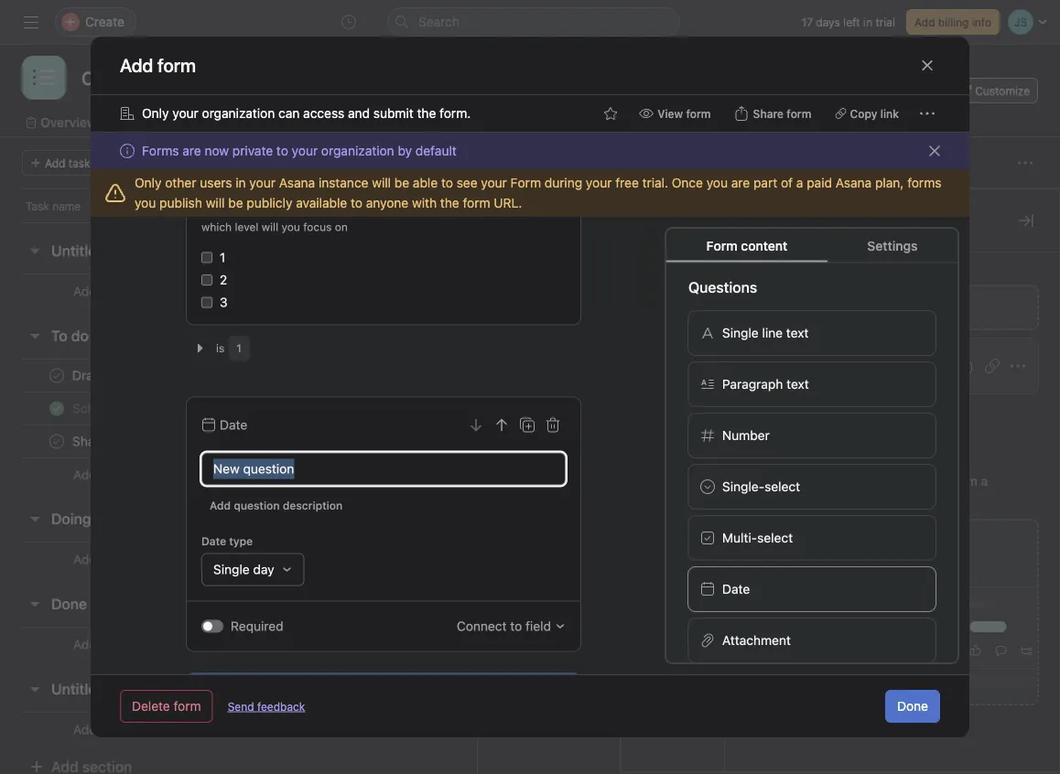 Task type: vqa. For each thing, say whether or not it's contained in the screenshot.
'Only' related to Only other users in your Asana instance will be able to see your Form during your free trial.  Once you are part of a paid Asana plan, forms you publish will be publicly available to anyone with the form URL.
yes



Task type: locate. For each thing, give the bounding box(es) containing it.
forms inside add form "dialog"
[[142, 143, 179, 158]]

task inside "button"
[[69, 157, 90, 169]]

1 vertical spatial untitled section button
[[51, 673, 159, 706]]

a
[[796, 175, 803, 190], [981, 474, 988, 489]]

will down "publicly" in the left of the page
[[262, 221, 278, 234]]

collapse task list for this section image left to
[[27, 329, 42, 343]]

1 horizontal spatial asana
[[836, 175, 872, 190]]

your down timeline 'link'
[[292, 143, 318, 158]]

multi-select
[[722, 530, 793, 545]]

1 horizontal spatial single
[[722, 325, 759, 340]]

share form button
[[727, 101, 820, 126]]

add inside header to do tree grid
[[73, 467, 97, 482]]

asana
[[279, 175, 315, 190], [836, 175, 872, 190]]

0 vertical spatial task
[[69, 157, 90, 169]]

0 vertical spatial done
[[51, 596, 87, 613]]

0 vertical spatial only
[[142, 106, 169, 121]]

date left type
[[201, 536, 226, 549]]

0 vertical spatial single
[[722, 325, 759, 340]]

Question name text field
[[201, 453, 566, 486]]

0 vertical spatial share
[[899, 84, 929, 97]]

task name
[[26, 200, 81, 212]]

0 vertical spatial completed checkbox
[[46, 398, 68, 420]]

1 for 1 button
[[235, 402, 240, 415]]

2 task… from the top
[[100, 467, 135, 482]]

form down see
[[463, 195, 490, 211]]

1 vertical spatial 4
[[655, 365, 662, 378]]

done button
[[51, 588, 87, 621], [885, 690, 940, 723]]

0 horizontal spatial done
[[51, 596, 87, 613]]

1 vertical spatial share
[[753, 107, 784, 120]]

0 vertical spatial select
[[765, 479, 800, 494]]

1 horizontal spatial you
[[281, 221, 300, 234]]

are
[[182, 143, 201, 158], [731, 175, 750, 190]]

2 collapse task list for this section image from the top
[[27, 597, 42, 612]]

collapse task list for this section image for untitled section
[[27, 682, 42, 697]]

calendar link
[[360, 113, 429, 133]]

completed checkbox inside schedule kickoff meeting cell
[[46, 398, 68, 420]]

0 vertical spatial in
[[863, 16, 872, 28]]

level right which
[[235, 221, 259, 234]]

2 vertical spatial you
[[281, 221, 300, 234]]

— text field
[[1023, 360, 1060, 392], [1023, 426, 1060, 458]]

add task… for collapse task list for this section image associated with untitled section untitled section button
[[73, 722, 135, 737]]

0 horizontal spatial forms
[[142, 143, 179, 158]]

workflow link
[[451, 113, 522, 133]]

5 add task… row from the top
[[0, 712, 1060, 747]]

3 add task… button from the top
[[73, 550, 135, 570]]

js inside button
[[796, 84, 809, 97]]

add task… row for collapse task list for this section image associated with untitled section untitled section button
[[0, 712, 1060, 747]]

customize inside dropdown button
[[975, 84, 1030, 97]]

in right users on the top of page
[[236, 175, 246, 190]]

be
[[394, 175, 409, 190], [228, 195, 243, 211]]

0 vertical spatial form
[[511, 175, 541, 190]]

add task… button up the do
[[73, 282, 135, 302]]

select down template.
[[757, 530, 793, 545]]

0 vertical spatial the
[[417, 106, 436, 121]]

untitled section down "name" on the top left
[[51, 242, 159, 260]]

you inside level which level will you focus on
[[281, 221, 300, 234]]

add task… button up the doing
[[73, 465, 135, 485]]

you left the publish
[[135, 195, 156, 211]]

forms for forms
[[747, 260, 790, 277]]

2 section from the top
[[109, 681, 159, 698]]

1 add task… button from the top
[[73, 282, 135, 302]]

the left form.
[[417, 106, 436, 121]]

task inside 'button'
[[873, 540, 902, 557]]

be left able
[[394, 175, 409, 190]]

1 horizontal spatial organization
[[321, 143, 394, 158]]

add task… button up delete
[[73, 635, 135, 655]]

1 vertical spatial a
[[981, 474, 988, 489]]

1 completed checkbox from the top
[[46, 398, 68, 420]]

1 completed image from the top
[[46, 398, 68, 420]]

1 horizontal spatial js
[[796, 84, 809, 97]]

single for single line text
[[722, 325, 759, 340]]

0 horizontal spatial single
[[213, 563, 250, 578]]

select down task templates
[[765, 479, 800, 494]]

0 horizontal spatial the
[[417, 106, 436, 121]]

you left focus
[[281, 221, 300, 234]]

task down overview
[[69, 157, 90, 169]]

in inside only other users in your asana instance will be able to see your form during your free trial.  once you are part of a paid asana plan, forms you publish will be publicly available to anyone with the form url.
[[236, 175, 246, 190]]

form up url.
[[511, 175, 541, 190]]

add task… row for doing button in the left of the page
[[0, 542, 1060, 577]]

free
[[615, 175, 639, 190]]

switch
[[201, 621, 223, 634]]

close details image
[[1019, 213, 1034, 228]]

1 down draft project brief cell
[[235, 402, 240, 415]]

the
[[417, 106, 436, 121], [440, 195, 459, 211]]

form.
[[440, 106, 471, 121]]

forms down list
[[142, 143, 179, 158]]

done for right the done button
[[897, 699, 928, 714]]

close image
[[927, 144, 942, 158]]

0 vertical spatial you
[[707, 175, 728, 190]]

you
[[707, 175, 728, 190], [135, 195, 156, 211], [281, 221, 300, 234]]

0 vertical spatial collapse task list for this section image
[[27, 512, 42, 526]]

to
[[51, 327, 68, 345]]

untitled
[[51, 242, 105, 260], [51, 681, 105, 698]]

4 left fields
[[654, 276, 661, 288]]

form down priority
[[706, 238, 738, 253]]

send feedback link
[[228, 699, 305, 715]]

1 vertical spatial untitled section
[[51, 681, 159, 698]]

1 add task… row from the top
[[0, 274, 1060, 309]]

board link
[[199, 113, 250, 133]]

1 collapse task list for this section image from the top
[[27, 512, 42, 526]]

due date
[[594, 200, 641, 212]]

add task… for doing button in the left of the page
[[73, 552, 135, 567]]

2 add task… from the top
[[73, 467, 135, 482]]

Share timeline with teammates text field
[[69, 433, 259, 451]]

1
[[236, 343, 242, 355], [235, 402, 240, 415], [657, 545, 662, 558]]

completed image for share timeline with teammates text field
[[46, 431, 68, 453]]

form right delete
[[174, 699, 201, 714]]

untitled section button
[[51, 234, 159, 267], [51, 673, 159, 706]]

apps
[[660, 455, 686, 468]]

0 horizontal spatial in
[[236, 175, 246, 190]]

only your organization can access and submit the form.
[[142, 106, 471, 121]]

feedback
[[257, 700, 305, 713]]

you up priority
[[707, 175, 728, 190]]

to right private
[[276, 143, 288, 158]]

only other users in your asana instance will be able to see your form during your free trial.  once you are part of a paid asana plan, forms you publish will be publicly available to anyone with the form url.
[[135, 175, 942, 211]]

1 vertical spatial select
[[757, 530, 793, 545]]

share form image
[[959, 359, 974, 374]]

board
[[214, 115, 250, 130]]

4 add task… row from the top
[[0, 627, 1060, 662]]

2 untitled section button from the top
[[51, 673, 159, 706]]

task up templates
[[661, 634, 685, 647]]

a inside only other users in your asana instance will be able to see your form during your free trial.  once you are part of a paid asana plan, forms you publish will be publicly available to anyone with the form url.
[[796, 175, 803, 190]]

are left the now
[[182, 143, 201, 158]]

task left the template
[[873, 540, 902, 557]]

0 vertical spatial untitled section button
[[51, 234, 159, 267]]

2 — text field from the top
[[1023, 426, 1060, 458]]

organization
[[202, 106, 275, 121], [321, 143, 394, 158]]

1 untitled section from the top
[[51, 242, 159, 260]]

0 vertical spatial — text field
[[1023, 360, 1060, 392]]

able
[[413, 175, 438, 190]]

None text field
[[77, 61, 325, 94]]

template.
[[747, 494, 803, 509]]

forms down content
[[747, 260, 790, 277]]

only inside only other users in your asana instance will be able to see your form during your free trial.  once you are part of a paid asana plan, forms you publish will be publicly available to anyone with the form url.
[[135, 175, 162, 190]]

0 horizontal spatial form
[[511, 175, 541, 190]]

1 left multi-
[[657, 545, 662, 558]]

1 vertical spatial collapse task list for this section image
[[27, 597, 42, 612]]

are left part
[[731, 175, 750, 190]]

in right left on the right of the page
[[863, 16, 872, 28]]

1 horizontal spatial level
[[235, 221, 259, 234]]

link
[[880, 107, 899, 120]]

1 task… from the top
[[100, 284, 135, 299]]

1 horizontal spatial customize
[[975, 84, 1030, 97]]

only down the add form
[[142, 106, 169, 121]]

0 vertical spatial are
[[182, 143, 201, 158]]

1 vertical spatial forms
[[747, 260, 790, 277]]

1 vertical spatial the
[[440, 195, 459, 211]]

0 horizontal spatial task
[[26, 200, 49, 212]]

1 button
[[228, 336, 250, 362]]

1 horizontal spatial the
[[440, 195, 459, 211]]

untitled down "name" on the top left
[[51, 242, 105, 260]]

1 vertical spatial task
[[661, 634, 685, 647]]

4 add task… from the top
[[73, 637, 135, 652]]

0 vertical spatial customize
[[975, 84, 1030, 97]]

to left field
[[510, 620, 522, 635]]

add task… down the doing
[[73, 552, 135, 567]]

form inside "button"
[[174, 699, 201, 714]]

0 horizontal spatial share
[[753, 107, 784, 120]]

add task… button down the doing
[[73, 550, 135, 570]]

1 vertical spatial single
[[213, 563, 250, 578]]

js up 'share form'
[[796, 84, 809, 97]]

single
[[722, 325, 759, 340], [213, 563, 250, 578]]

4 fields
[[654, 276, 692, 288]]

share up more actions icon
[[899, 84, 929, 97]]

will up anyone
[[372, 175, 391, 190]]

form inside only other users in your asana instance will be able to see your form during your free trial.  once you are part of a paid asana plan, forms you publish will be publicly available to anyone with the form url.
[[463, 195, 490, 211]]

3 task… from the top
[[100, 552, 135, 567]]

Completed checkbox
[[46, 398, 68, 420], [46, 431, 68, 453]]

will down users on the top of page
[[206, 195, 225, 211]]

0 vertical spatial task
[[26, 200, 49, 212]]

only for only your organization can access and submit the form.
[[142, 106, 169, 121]]

2 horizontal spatial you
[[707, 175, 728, 190]]

0 horizontal spatial task
[[69, 157, 90, 169]]

private
[[232, 143, 273, 158]]

2 vertical spatial will
[[262, 221, 278, 234]]

search button
[[387, 7, 680, 37]]

share inside share button
[[899, 84, 929, 97]]

asana up 'available'
[[279, 175, 315, 190]]

done inside button
[[897, 699, 928, 714]]

date down multi-
[[722, 581, 750, 596]]

days
[[816, 16, 840, 28]]

1 horizontal spatial a
[[981, 474, 988, 489]]

0 vertical spatial section
[[109, 242, 159, 260]]

task templates
[[647, 634, 698, 664]]

single left line
[[722, 325, 759, 340]]

customize down info
[[975, 84, 1030, 97]]

1 inside button
[[235, 402, 240, 415]]

add inside "dialog"
[[210, 500, 231, 513]]

2 untitled section from the top
[[51, 681, 159, 698]]

share up part
[[753, 107, 784, 120]]

completed image inside share timeline with teammates cell
[[46, 431, 68, 453]]

in
[[863, 16, 872, 28], [236, 175, 246, 190]]

the right with
[[440, 195, 459, 211]]

to left see
[[441, 175, 453, 190]]

list
[[134, 115, 155, 130]]

0 horizontal spatial will
[[206, 195, 225, 211]]

completed image
[[46, 398, 68, 420], [46, 431, 68, 453]]

untitled section for collapse task list for this section image associated with untitled section untitled section button
[[51, 681, 159, 698]]

forms are now private to your organization by default
[[142, 143, 457, 158]]

draft project brief cell
[[0, 359, 478, 393]]

trial.
[[642, 175, 668, 190]]

asana up status
[[836, 175, 872, 190]]

1 section from the top
[[109, 242, 159, 260]]

1 button
[[231, 400, 258, 418]]

add task… row for untitled section button corresponding to 1st collapse task list for this section icon
[[0, 274, 1060, 309]]

0 vertical spatial collapse task list for this section image
[[27, 244, 42, 258]]

completed checkbox for schedule kickoff meeting "text box"
[[46, 398, 68, 420]]

rules
[[665, 365, 691, 378]]

organization up private
[[202, 106, 275, 121]]

done
[[51, 596, 87, 613], [897, 699, 928, 714]]

date type
[[201, 536, 253, 549]]

1 vertical spatial task
[[873, 540, 902, 557]]

1 vertical spatial done
[[897, 699, 928, 714]]

a right of
[[796, 175, 803, 190]]

2 vertical spatial date
[[722, 581, 750, 596]]

untitled section button for 1st collapse task list for this section icon
[[51, 234, 159, 267]]

customize up content
[[747, 210, 835, 231]]

are inside only other users in your asana instance will be able to see your form during your free trial.  once you are part of a paid asana plan, forms you publish will be publicly available to anyone with the form url.
[[731, 175, 750, 190]]

1 vertical spatial date
[[201, 536, 226, 549]]

1 inside dropdown button
[[236, 343, 242, 355]]

level which level will you focus on
[[201, 202, 348, 234]]

add task… up the do
[[73, 284, 135, 299]]

1 vertical spatial be
[[228, 195, 243, 211]]

connect to field
[[457, 620, 551, 635]]

task…
[[100, 284, 135, 299], [100, 467, 135, 482], [100, 552, 135, 567], [100, 637, 135, 652], [100, 722, 135, 737]]

collapse task list for this section image
[[27, 244, 42, 258], [27, 329, 42, 343]]

2 completed image from the top
[[46, 431, 68, 453]]

share
[[899, 84, 929, 97], [753, 107, 784, 120]]

1 vertical spatial organization
[[321, 143, 394, 158]]

4 left rules
[[655, 365, 662, 378]]

add task… up delete
[[73, 637, 135, 652]]

add to starred image
[[603, 106, 618, 121]]

1 form
[[657, 545, 689, 558]]

0 horizontal spatial organization
[[202, 106, 275, 121]]

level up which
[[201, 202, 228, 217]]

task for task name
[[26, 200, 49, 212]]

calendar
[[374, 115, 429, 130]]

1 horizontal spatial forms
[[747, 260, 790, 277]]

Completed checkbox
[[46, 365, 68, 387]]

add task… button down delete
[[73, 720, 135, 740]]

completed image for schedule kickoff meeting "text box"
[[46, 398, 68, 420]]

1 right the is
[[236, 343, 242, 355]]

single down date type
[[213, 563, 250, 578]]

0 vertical spatial untitled
[[51, 242, 105, 260]]

2 add task… row from the top
[[0, 458, 1060, 492]]

text down cross-
[[787, 376, 809, 391]]

form right view
[[686, 107, 711, 120]]

2 add task… button from the top
[[73, 465, 135, 485]]

select for multi-
[[757, 530, 793, 545]]

— text field up — text box
[[1023, 360, 1060, 392]]

3 add task… row from the top
[[0, 542, 1060, 577]]

add task… button for doing button in the left of the page
[[73, 550, 135, 570]]

1 asana from the left
[[279, 175, 315, 190]]

1 vertical spatial only
[[135, 175, 162, 190]]

add
[[915, 16, 935, 28], [45, 157, 65, 169], [73, 284, 97, 299], [782, 300, 805, 315], [73, 467, 97, 482], [210, 500, 231, 513], [842, 540, 869, 557], [73, 552, 97, 567], [73, 637, 97, 652], [73, 722, 97, 737]]

2 untitled from the top
[[51, 681, 105, 698]]

task
[[69, 157, 90, 169], [873, 540, 902, 557]]

0 vertical spatial be
[[394, 175, 409, 190]]

due
[[594, 200, 615, 212]]

a right the from
[[981, 474, 988, 489]]

1 vertical spatial in
[[236, 175, 246, 190]]

js up move this field up image
[[490, 402, 503, 415]]

1 vertical spatial 1
[[235, 402, 240, 415]]

users
[[200, 175, 232, 190]]

1 vertical spatial level
[[235, 221, 259, 234]]

organization up "instance" at left top
[[321, 143, 394, 158]]

add task… up the doing
[[73, 467, 135, 482]]

collapse task list for this section image down task name
[[27, 244, 42, 258]]

be down users on the top of page
[[228, 195, 243, 211]]

single-select
[[722, 479, 800, 494]]

form inside only other users in your asana instance will be able to see your form during your free trial.  once you are part of a paid asana plan, forms you publish will be publicly available to anyone with the form url.
[[511, 175, 541, 190]]

task templates
[[747, 446, 850, 464]]

row
[[0, 189, 1060, 222], [22, 222, 1060, 223], [0, 359, 1060, 393], [0, 392, 1060, 426], [0, 425, 1060, 459]]

will
[[372, 175, 391, 190], [206, 195, 225, 211], [262, 221, 278, 234]]

1 vertical spatial js
[[490, 402, 503, 415]]

only for only other users in your asana instance will be able to see your form during your free trial.  once you are part of a paid asana plan, forms you publish will be publicly available to anyone with the form url.
[[135, 175, 162, 190]]

completed checkbox inside share timeline with teammates cell
[[46, 431, 68, 453]]

0 horizontal spatial done button
[[51, 588, 87, 621]]

add task… for untitled section button corresponding to 1st collapse task list for this section icon
[[73, 284, 135, 299]]

0 vertical spatial forms
[[142, 143, 179, 158]]

4 add task… button from the top
[[73, 635, 135, 655]]

2 asana from the left
[[836, 175, 872, 190]]

1 collapse task list for this section image from the top
[[27, 244, 42, 258]]

1 vertical spatial completed image
[[46, 431, 68, 453]]

your
[[172, 106, 198, 121], [292, 143, 318, 158], [249, 175, 275, 190], [481, 175, 507, 190], [586, 175, 612, 190]]

0 horizontal spatial you
[[135, 195, 156, 211]]

only left other
[[135, 175, 162, 190]]

date down 1 button
[[220, 418, 247, 433]]

overview
[[40, 115, 97, 130]]

untitled section up delete
[[51, 681, 159, 698]]

untitled left delete form "button"
[[51, 681, 105, 698]]

customize
[[975, 84, 1030, 97], [747, 210, 835, 231]]

other
[[165, 175, 196, 190]]

1 horizontal spatial task
[[661, 634, 685, 647]]

form left multi-
[[665, 545, 689, 558]]

untitled section for untitled section button corresponding to 1st collapse task list for this section icon
[[51, 242, 159, 260]]

0 vertical spatial untitled section
[[51, 242, 159, 260]]

date
[[220, 418, 247, 433], [201, 536, 226, 549], [722, 581, 750, 596]]

4
[[654, 276, 661, 288], [655, 365, 662, 378]]

cell
[[477, 359, 587, 393]]

2 vertical spatial 1
[[657, 545, 662, 558]]

1 horizontal spatial share
[[899, 84, 929, 97]]

1 vertical spatial customize
[[747, 210, 835, 231]]

3 collapse task list for this section image from the top
[[27, 682, 42, 697]]

0 horizontal spatial asana
[[279, 175, 315, 190]]

collapse task list for this section image
[[27, 512, 42, 526], [27, 597, 42, 612], [27, 682, 42, 697]]

1 untitled section button from the top
[[51, 234, 159, 267]]

add billing info button
[[906, 9, 1000, 35]]

0 vertical spatial 1
[[236, 343, 242, 355]]

2 completed checkbox from the top
[[46, 431, 68, 453]]

1 horizontal spatial in
[[863, 16, 872, 28]]

add form
[[782, 300, 836, 315]]

5 add task… from the top
[[73, 722, 135, 737]]

add billing info
[[915, 16, 991, 28]]

search
[[418, 14, 460, 29]]

the inside only other users in your asana instance will be able to see your form during your free trial.  once you are part of a paid asana plan, forms you publish will be publicly available to anyone with the form url.
[[440, 195, 459, 211]]

submit
[[373, 106, 414, 121]]

— text field down — text box
[[1023, 426, 1060, 458]]

task for add task template
[[873, 540, 902, 557]]

form up cross-
[[809, 300, 836, 315]]

1 horizontal spatial are
[[731, 175, 750, 190]]

forms
[[907, 175, 942, 190]]

5 add task… button from the top
[[73, 720, 135, 740]]

3 add task… from the top
[[73, 552, 135, 567]]

0 vertical spatial will
[[372, 175, 391, 190]]

js button
[[792, 80, 814, 102]]

1 horizontal spatial done
[[897, 699, 928, 714]]

0 vertical spatial js
[[796, 84, 809, 97]]

1 add task… from the top
[[73, 284, 135, 299]]

share inside share form button
[[753, 107, 784, 120]]

add task… row
[[0, 274, 1060, 309], [0, 458, 1060, 492], [0, 542, 1060, 577], [0, 627, 1060, 662], [0, 712, 1060, 747]]

form down js button
[[787, 107, 812, 120]]

task left "name" on the top left
[[26, 200, 49, 212]]

1 vertical spatial section
[[109, 681, 159, 698]]

your up url.
[[481, 175, 507, 190]]

1 vertical spatial untitled
[[51, 681, 105, 698]]

text up cross-
[[786, 325, 809, 340]]

completed image inside schedule kickoff meeting cell
[[46, 398, 68, 420]]

collapse task list for this section image for done
[[27, 597, 42, 612]]

switch inside add form "dialog"
[[201, 621, 223, 634]]

0 vertical spatial completed image
[[46, 398, 68, 420]]

0 vertical spatial a
[[796, 175, 803, 190]]

add task… down delete
[[73, 722, 135, 737]]

task inside task templates
[[661, 634, 685, 647]]

single inside dropdown button
[[213, 563, 250, 578]]



Task type: describe. For each thing, give the bounding box(es) containing it.
0 horizontal spatial are
[[182, 143, 201, 158]]

once
[[672, 175, 703, 190]]

your left board link
[[172, 106, 198, 121]]

0 vertical spatial done button
[[51, 588, 87, 621]]

customize button
[[952, 78, 1038, 103]]

1 untitled from the top
[[51, 242, 105, 260]]

plan
[[781, 368, 806, 384]]

1 — text field from the top
[[1023, 360, 1060, 392]]

move this field up image
[[494, 419, 509, 433]]

date
[[618, 200, 641, 212]]

publicly
[[247, 195, 292, 211]]

share button
[[876, 78, 937, 103]]

view form
[[657, 107, 711, 120]]

view
[[657, 107, 683, 120]]

share form
[[753, 107, 812, 120]]

templates
[[647, 651, 698, 664]]

0 vertical spatial level
[[201, 202, 228, 217]]

add task… button for untitled section button corresponding to 1st collapse task list for this section icon
[[73, 282, 135, 302]]

in for left
[[863, 16, 872, 28]]

4 for 4 fields
[[654, 276, 661, 288]]

1 horizontal spatial done button
[[885, 690, 940, 723]]

expand form field branch image
[[192, 342, 207, 356]]

done for the done button to the top
[[51, 596, 87, 613]]

1 vertical spatial form
[[706, 238, 738, 253]]

add question description
[[210, 500, 343, 513]]

name
[[52, 200, 81, 212]]

delete
[[132, 699, 170, 714]]

number
[[722, 428, 770, 443]]

0 vertical spatial text
[[786, 325, 809, 340]]

copy link button
[[827, 101, 907, 126]]

1 vertical spatial text
[[787, 376, 809, 391]]

add task… for the done button to the top
[[73, 637, 135, 652]]

row containing task name
[[0, 189, 1060, 222]]

assignee
[[485, 200, 532, 212]]

1 for 1 form
[[657, 545, 662, 558]]

is
[[216, 343, 225, 355]]

add task… inside header to do tree grid
[[73, 467, 135, 482]]

select for single-
[[765, 479, 800, 494]]

5 task… from the top
[[100, 722, 135, 737]]

add task
[[45, 157, 90, 169]]

forms for forms are now private to your organization by default
[[142, 143, 179, 158]]

more actions image
[[920, 106, 935, 121]]

add question description button
[[201, 494, 351, 519]]

row containing 1
[[0, 392, 1060, 426]]

focus
[[303, 221, 332, 234]]

create
[[794, 474, 832, 489]]

0 vertical spatial organization
[[202, 106, 275, 121]]

plan,
[[875, 175, 904, 190]]

to down "instance" at left top
[[351, 195, 363, 211]]

schedule kickoff meeting cell
[[0, 392, 478, 426]]

during
[[545, 175, 582, 190]]

multi-
[[722, 530, 757, 545]]

url.
[[494, 195, 522, 211]]

duplicate this question image
[[520, 419, 535, 433]]

connect to field button
[[457, 617, 566, 637]]

close this dialog image
[[920, 58, 935, 73]]

0 vertical spatial date
[[220, 418, 247, 433]]

view form button
[[631, 101, 719, 126]]

with
[[412, 195, 437, 211]]

quickly
[[747, 474, 791, 489]]

paragraph text
[[722, 376, 809, 391]]

dashboard
[[559, 115, 625, 130]]

timeline link
[[272, 113, 338, 133]]

now
[[205, 143, 229, 158]]

form for view form
[[686, 107, 711, 120]]

dashboard link
[[544, 113, 625, 133]]

which
[[201, 221, 232, 234]]

to do button
[[51, 320, 89, 352]]

trial
[[876, 16, 895, 28]]

a inside the 'quickly create standardized tasks from a template.'
[[981, 474, 988, 489]]

share timeline with teammates cell
[[0, 425, 478, 459]]

billing
[[938, 16, 969, 28]]

will inside level which level will you focus on
[[262, 221, 278, 234]]

left
[[843, 16, 860, 28]]

add form button
[[747, 285, 1039, 330]]

doing
[[51, 510, 91, 528]]

add task… row for the done button to the top
[[0, 627, 1060, 662]]

question
[[234, 500, 280, 513]]

type
[[229, 536, 253, 549]]

header to do tree grid
[[0, 359, 1060, 492]]

4 for 4 rules
[[655, 365, 662, 378]]

17
[[802, 16, 813, 28]]

category
[[921, 200, 968, 212]]

part
[[753, 175, 777, 190]]

of
[[781, 175, 793, 190]]

cross-
[[781, 348, 821, 363]]

add inside "button"
[[45, 157, 65, 169]]

1 horizontal spatial be
[[394, 175, 409, 190]]

in for users
[[236, 175, 246, 190]]

list image
[[33, 67, 55, 89]]

share for share form
[[753, 107, 784, 120]]

smith
[[539, 402, 569, 415]]

single day button
[[201, 554, 305, 587]]

your up "publicly" in the left of the page
[[249, 175, 275, 190]]

content
[[741, 238, 788, 253]]

list link
[[119, 113, 155, 133]]

untitled section button for collapse task list for this section image associated with untitled section
[[51, 673, 159, 706]]

add task… button for collapse task list for this section image associated with untitled section untitled section button
[[73, 720, 135, 740]]

1 vertical spatial you
[[135, 195, 156, 211]]

js inside header to do tree grid
[[490, 402, 503, 415]]

Draft project brief text field
[[69, 367, 183, 385]]

form for delete form
[[174, 699, 201, 714]]

1 for 1 dropdown button
[[236, 343, 242, 355]]

collapse task list for this section image for doing
[[27, 512, 42, 526]]

copy
[[850, 107, 877, 120]]

your up due
[[586, 175, 612, 190]]

Schedule kickoff meeting text field
[[69, 400, 228, 418]]

to inside dropdown button
[[510, 620, 522, 635]]

completed image
[[46, 365, 68, 387]]

and
[[348, 106, 370, 121]]

share for share
[[899, 84, 929, 97]]

remove field image
[[546, 419, 560, 433]]

delete form
[[132, 699, 201, 714]]

task… inside header to do tree grid
[[100, 467, 135, 482]]

functional
[[821, 348, 879, 363]]

paid
[[807, 175, 832, 190]]

description
[[283, 500, 343, 513]]

copy form link image
[[985, 359, 1000, 374]]

from
[[950, 474, 978, 489]]

publish
[[159, 195, 202, 211]]

4 task… from the top
[[100, 637, 135, 652]]

2 collapse task list for this section image from the top
[[27, 329, 42, 343]]

task for task templates
[[661, 634, 685, 647]]

required
[[231, 620, 283, 635]]

form for share form
[[787, 107, 812, 120]]

single for single day
[[213, 563, 250, 578]]

2 horizontal spatial will
[[372, 175, 391, 190]]

anyone
[[366, 195, 409, 211]]

by
[[398, 143, 412, 158]]

search list box
[[387, 7, 680, 37]]

move this field down image
[[469, 419, 483, 433]]

cross-functional project plan button
[[747, 338, 1039, 395]]

1 vertical spatial will
[[206, 195, 225, 211]]

add inside 'button'
[[842, 540, 869, 557]]

send feedback
[[228, 700, 305, 713]]

add task… button for the done button to the top
[[73, 635, 135, 655]]

project
[[883, 348, 924, 363]]

completed checkbox for share timeline with teammates text field
[[46, 431, 68, 453]]

form for add form
[[809, 300, 836, 315]]

add form dialog
[[91, 0, 969, 774]]

task for add task
[[69, 157, 90, 169]]

form content
[[706, 238, 788, 253]]

access
[[303, 106, 344, 121]]

— text field
[[1023, 393, 1060, 425]]

status
[[812, 200, 845, 212]]

add task… button inside header to do tree grid
[[73, 465, 135, 485]]

default
[[416, 143, 457, 158]]

can
[[278, 106, 300, 121]]

template
[[906, 540, 966, 557]]

fields
[[664, 276, 692, 288]]

4 rules
[[655, 365, 691, 378]]

form for 1 form
[[665, 545, 689, 558]]

instance
[[319, 175, 368, 190]]

add task template
[[842, 540, 966, 557]]

0 horizontal spatial customize
[[747, 210, 835, 231]]

info
[[972, 16, 991, 28]]



